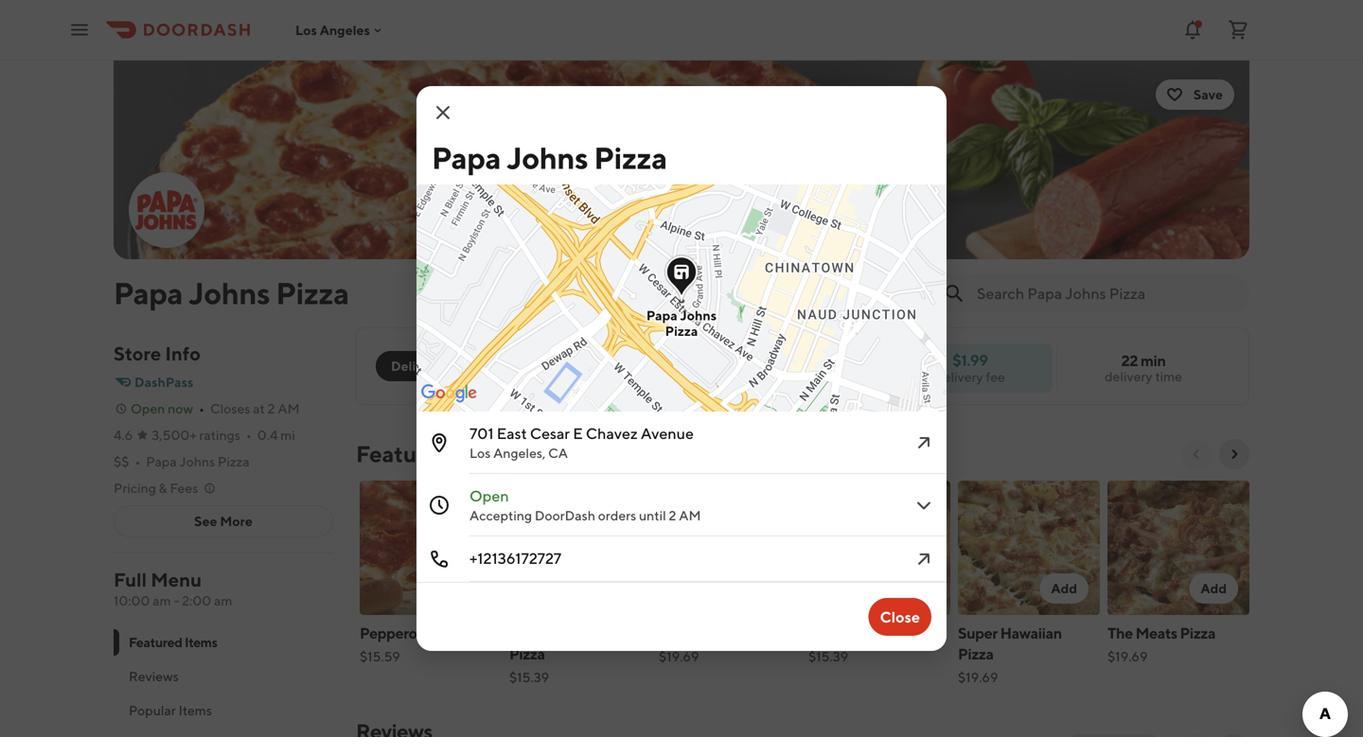 Task type: describe. For each thing, give the bounding box(es) containing it.
701 east cesar e chavez avenue los angeles, ca
[[470, 425, 694, 461]]

pizza inside super hawaiian pizza $19.69
[[958, 645, 994, 663]]

pricing & fees
[[114, 481, 198, 496]]

your
[[558, 625, 589, 643]]

4.6
[[114, 428, 133, 443]]

group
[[557, 358, 597, 374]]

• closes at 2 am
[[199, 401, 300, 417]]

meats
[[1136, 625, 1178, 643]]

mi
[[281, 428, 295, 443]]

own
[[591, 625, 624, 643]]

popular items button
[[114, 694, 333, 728]]

add button for pepperoni pizza
[[442, 574, 491, 604]]

1 vertical spatial items
[[185, 635, 217, 651]]

$19.69 for the meats pizza
[[1108, 649, 1148, 665]]

menu
[[151, 569, 202, 591]]

pickup
[[473, 358, 516, 374]]

ratings
[[199, 428, 240, 443]]

0 vertical spatial featured items
[[356, 441, 515, 468]]

more
[[220, 514, 253, 529]]

delivery inside 22 min delivery time
[[1105, 369, 1153, 384]]

add for super hawaiian pizza
[[1052, 581, 1078, 597]]

open now
[[131, 401, 193, 417]]

reviews button
[[114, 660, 333, 694]]

open for open accepting doordash orders until 2 am
[[470, 487, 509, 505]]

powered by google image
[[421, 384, 477, 403]]

super hawaiian pizza image
[[958, 481, 1100, 616]]

Item Search search field
[[977, 283, 1235, 304]]

see
[[194, 514, 217, 529]]

cheese
[[809, 625, 859, 643]]

pricing
[[114, 481, 156, 496]]

add for cheese pizza
[[902, 581, 928, 597]]

east
[[497, 425, 527, 443]]

Delivery radio
[[376, 351, 457, 382]]

min
[[1141, 352, 1166, 370]]

701
[[470, 425, 494, 443]]

super
[[958, 625, 998, 643]]

$15.59
[[360, 649, 400, 665]]

the meats pizza $19.69
[[1108, 625, 1216, 665]]

store
[[114, 343, 161, 365]]

10:00
[[114, 593, 150, 609]]

click item image
[[913, 432, 936, 455]]

papa johns pizza dialog
[[402, 41, 1129, 652]]

items inside button
[[179, 703, 212, 719]]

$1.99 delivery fee
[[936, 351, 1006, 385]]

1 vertical spatial featured
[[129, 635, 182, 651]]

cheese pizza image
[[809, 481, 951, 616]]

delivery inside $1.99 delivery fee
[[936, 369, 984, 385]]

0 horizontal spatial $19.69
[[659, 649, 699, 665]]

$15.39 inside cheese pizza $15.39
[[809, 649, 849, 665]]

2 horizontal spatial •
[[246, 428, 252, 443]]

pepperoni
[[360, 625, 430, 643]]

angeles
[[320, 22, 370, 38]]

until
[[639, 508, 666, 524]]

$19.69 for super hawaiian pizza
[[958, 670, 999, 686]]

close papa johns pizza image
[[432, 101, 455, 124]]

avenue
[[641, 425, 694, 443]]

add button for cheese pizza
[[891, 574, 939, 604]]

store info
[[114, 343, 201, 365]]

open menu image
[[68, 18, 91, 41]]

&
[[159, 481, 167, 496]]

1 horizontal spatial •
[[199, 401, 205, 417]]

accepting
[[470, 508, 532, 524]]

0 horizontal spatial featured items
[[129, 635, 217, 651]]

info
[[165, 343, 201, 365]]

0.4 mi
[[257, 428, 295, 443]]

dashpass
[[134, 375, 194, 390]]

items inside heading
[[456, 441, 515, 468]]

delivery
[[391, 358, 442, 374]]



Task type: locate. For each thing, give the bounding box(es) containing it.
0 vertical spatial items
[[456, 441, 515, 468]]

super hawaiian pizza $19.69
[[958, 625, 1062, 686]]

-
[[174, 593, 179, 609]]

0 horizontal spatial 2
[[268, 401, 275, 417]]

2
[[268, 401, 275, 417], [669, 508, 677, 524]]

am up 'mi'
[[278, 401, 300, 417]]

open for open now
[[131, 401, 165, 417]]

add button for $19.69
[[741, 574, 790, 604]]

add button for create your own pizza
[[591, 574, 640, 604]]

featured up reviews
[[129, 635, 182, 651]]

1 horizontal spatial $15.39
[[809, 649, 849, 665]]

add
[[453, 581, 479, 597], [603, 581, 629, 597], [752, 581, 778, 597], [902, 581, 928, 597], [1052, 581, 1078, 597], [1201, 581, 1227, 597]]

1 horizontal spatial open
[[470, 487, 509, 505]]

add for pepperoni pizza
[[453, 581, 479, 597]]

am left the -
[[153, 593, 171, 609]]

0 vertical spatial open
[[131, 401, 165, 417]]

0 items, open order cart image
[[1227, 18, 1250, 41]]

$19.69 inside the meats pizza $19.69
[[1108, 649, 1148, 665]]

am right until
[[679, 508, 701, 524]]

1 horizontal spatial los
[[470, 446, 491, 461]]

pepperoni pizza image
[[360, 481, 502, 616]]

0 vertical spatial los
[[295, 22, 317, 38]]

add for $19.69
[[752, 581, 778, 597]]

4 add from the left
[[902, 581, 928, 597]]

pizza inside create your own pizza $15.39
[[509, 645, 545, 663]]

1 click item image from the top
[[913, 494, 936, 517]]

open
[[131, 401, 165, 417], [470, 487, 509, 505]]

2 inside "open accepting doordash orders until 2 am"
[[669, 508, 677, 524]]

6 add from the left
[[1201, 581, 1227, 597]]

delivery
[[1105, 369, 1153, 384], [936, 369, 984, 385]]

0 horizontal spatial featured
[[129, 635, 182, 651]]

at
[[253, 401, 265, 417]]

hawaiian
[[1001, 625, 1062, 643]]

1 vertical spatial 2
[[669, 508, 677, 524]]

the
[[1108, 625, 1133, 643]]

22
[[1122, 352, 1138, 370]]

pizza inside pepperoni pizza $15.59
[[432, 625, 468, 643]]

4 add button from the left
[[891, 574, 939, 604]]

0 horizontal spatial los
[[295, 22, 317, 38]]

•
[[199, 401, 205, 417], [246, 428, 252, 443], [135, 454, 141, 470]]

items up the "accepting"
[[456, 441, 515, 468]]

1 horizontal spatial $19.69
[[958, 670, 999, 686]]

cheese pizza $15.39
[[809, 625, 898, 665]]

3,500+ ratings •
[[152, 428, 252, 443]]

$$
[[114, 454, 129, 470]]

0 vertical spatial am
[[278, 401, 300, 417]]

delivery left fee
[[936, 369, 984, 385]]

create your own pizza $15.39
[[509, 625, 624, 686]]

1 am from the left
[[153, 593, 171, 609]]

featured items
[[356, 441, 515, 468], [129, 635, 217, 651]]

2 am from the left
[[214, 593, 232, 609]]

0 horizontal spatial $15.39
[[509, 670, 549, 686]]

am
[[278, 401, 300, 417], [679, 508, 701, 524]]

los angeles button
[[295, 22, 385, 38]]

open inside "open accepting doordash orders until 2 am"
[[470, 487, 509, 505]]

$15.39 down cheese
[[809, 649, 849, 665]]

chavez
[[586, 425, 638, 443]]

6 add button from the left
[[1190, 574, 1239, 604]]

featured items down the powered by google image
[[356, 441, 515, 468]]

group order button
[[546, 351, 648, 382]]

2 horizontal spatial $19.69
[[1108, 649, 1148, 665]]

ca
[[548, 446, 568, 461]]

los angeles
[[295, 22, 370, 38]]

popular items
[[129, 703, 212, 719]]

open down dashpass
[[131, 401, 165, 417]]

los
[[295, 22, 317, 38], [470, 446, 491, 461]]

2 vertical spatial •
[[135, 454, 141, 470]]

pricing & fees button
[[114, 479, 217, 498]]

papa johns pizza image
[[114, 61, 1250, 259], [131, 174, 203, 246]]

next button of carousel image
[[1227, 447, 1242, 462]]

items up the reviews button
[[185, 635, 217, 651]]

• right now
[[199, 401, 205, 417]]

1 add button from the left
[[442, 574, 491, 604]]

reviews
[[129, 669, 179, 685]]

1 horizontal spatial featured
[[356, 441, 452, 468]]

$19.69 inside super hawaiian pizza $19.69
[[958, 670, 999, 686]]

1 horizontal spatial 2
[[669, 508, 677, 524]]

full
[[114, 569, 147, 591]]

featured items up reviews
[[129, 635, 217, 651]]

1 horizontal spatial featured items
[[356, 441, 515, 468]]

0 vertical spatial •
[[199, 401, 205, 417]]

add for the meats pizza
[[1201, 581, 1227, 597]]

click item image
[[913, 494, 936, 517], [913, 548, 936, 571]]

0 vertical spatial click item image
[[913, 494, 936, 517]]

1 vertical spatial $15.39
[[509, 670, 549, 686]]

1 vertical spatial featured items
[[129, 635, 217, 651]]

order
[[600, 358, 637, 374]]

2 add from the left
[[603, 581, 629, 597]]

1 horizontal spatial am
[[214, 593, 232, 609]]

see more
[[194, 514, 253, 529]]

0 horizontal spatial open
[[131, 401, 165, 417]]

am
[[153, 593, 171, 609], [214, 593, 232, 609]]

previous button of carousel image
[[1189, 447, 1205, 462]]

am right 2:00
[[214, 593, 232, 609]]

+12136172727
[[470, 550, 562, 568]]

los inside 701 east cesar e chavez avenue los angeles, ca
[[470, 446, 491, 461]]

angeles,
[[493, 446, 546, 461]]

add button
[[442, 574, 491, 604], [591, 574, 640, 604], [741, 574, 790, 604], [891, 574, 939, 604], [1040, 574, 1089, 604], [1190, 574, 1239, 604]]

2 right at
[[268, 401, 275, 417]]

0 vertical spatial 2
[[268, 401, 275, 417]]

cesar
[[530, 425, 570, 443]]

5 add button from the left
[[1040, 574, 1089, 604]]

close button
[[869, 598, 932, 636]]

$$ • papa johns pizza
[[114, 454, 250, 470]]

click item image up close button
[[913, 548, 936, 571]]

popular
[[129, 703, 176, 719]]

create your own pizza image
[[509, 481, 652, 616]]

notification bell image
[[1182, 18, 1205, 41]]

0 vertical spatial featured
[[356, 441, 452, 468]]

open up the "accepting"
[[470, 487, 509, 505]]

$1.99
[[953, 351, 988, 369]]

save button
[[1156, 80, 1235, 110]]

2 right until
[[669, 508, 677, 524]]

0 horizontal spatial am
[[278, 401, 300, 417]]

3,500+
[[152, 428, 197, 443]]

1 vertical spatial los
[[470, 446, 491, 461]]

create
[[509, 625, 555, 643]]

$19.69
[[659, 649, 699, 665], [1108, 649, 1148, 665], [958, 670, 999, 686]]

add button for the meats pizza
[[1190, 574, 1239, 604]]

0 horizontal spatial delivery
[[936, 369, 984, 385]]

3 add button from the left
[[741, 574, 790, 604]]

papa johns pizza
[[432, 140, 667, 176], [114, 276, 349, 311], [647, 308, 717, 339], [647, 308, 717, 339]]

closes
[[210, 401, 250, 417]]

now
[[168, 401, 193, 417]]

add button for super hawaiian pizza
[[1040, 574, 1089, 604]]

see more button
[[115, 507, 332, 537]]

• right $$ on the bottom left of page
[[135, 454, 141, 470]]

0.4
[[257, 428, 278, 443]]

featured inside heading
[[356, 441, 452, 468]]

3 add from the left
[[752, 581, 778, 597]]

the works pizza image
[[659, 481, 801, 616]]

1 vertical spatial am
[[679, 508, 701, 524]]

5 add from the left
[[1052, 581, 1078, 597]]

1 add from the left
[[453, 581, 479, 597]]

1 horizontal spatial am
[[679, 508, 701, 524]]

open accepting doordash orders until 2 am
[[470, 487, 701, 524]]

$15.39 inside create your own pizza $15.39
[[509, 670, 549, 686]]

full menu 10:00 am - 2:00 am
[[114, 569, 232, 609]]

close
[[880, 608, 920, 626]]

$15.39 down create at the bottom of the page
[[509, 670, 549, 686]]

am inside "open accepting doordash orders until 2 am"
[[679, 508, 701, 524]]

johns
[[507, 140, 588, 176], [189, 276, 270, 311], [680, 308, 717, 323], [680, 308, 717, 323], [179, 454, 215, 470]]

los left angeles
[[295, 22, 317, 38]]

pizza inside cheese pizza $15.39
[[862, 625, 898, 643]]

orders
[[598, 508, 637, 524]]

pepperoni pizza $15.59
[[360, 625, 468, 665]]

delivery left time
[[1105, 369, 1153, 384]]

• left 0.4 in the left of the page
[[246, 428, 252, 443]]

items
[[456, 441, 515, 468], [185, 635, 217, 651], [179, 703, 212, 719]]

22 min delivery time
[[1105, 352, 1183, 384]]

Pickup radio
[[446, 351, 531, 382]]

pizza inside the meats pizza $19.69
[[1180, 625, 1216, 643]]

1 horizontal spatial delivery
[[1105, 369, 1153, 384]]

the meats pizza image
[[1108, 481, 1250, 616]]

2:00
[[182, 593, 211, 609]]

0 horizontal spatial am
[[153, 593, 171, 609]]

2 click item image from the top
[[913, 548, 936, 571]]

click item image down click item icon
[[913, 494, 936, 517]]

save
[[1194, 87, 1224, 102]]

los down 701
[[470, 446, 491, 461]]

1 vertical spatial click item image
[[913, 548, 936, 571]]

order methods option group
[[376, 351, 531, 382]]

e
[[573, 425, 583, 443]]

fees
[[170, 481, 198, 496]]

1 vertical spatial •
[[246, 428, 252, 443]]

0 horizontal spatial •
[[135, 454, 141, 470]]

group order
[[557, 358, 637, 374]]

$15.39
[[809, 649, 849, 665], [509, 670, 549, 686]]

time
[[1156, 369, 1183, 384]]

papa
[[432, 140, 501, 176], [114, 276, 183, 311], [647, 308, 678, 323], [647, 308, 678, 323], [146, 454, 177, 470]]

0 vertical spatial $15.39
[[809, 649, 849, 665]]

2 add button from the left
[[591, 574, 640, 604]]

add for create your own pizza
[[603, 581, 629, 597]]

items right popular on the bottom left of page
[[179, 703, 212, 719]]

fee
[[986, 369, 1006, 385]]

doordash
[[535, 508, 596, 524]]

featured down the powered by google image
[[356, 441, 452, 468]]

featured items heading
[[356, 439, 515, 470]]

1 vertical spatial open
[[470, 487, 509, 505]]

2 vertical spatial items
[[179, 703, 212, 719]]

map region
[[402, 41, 1129, 526]]

featured
[[356, 441, 452, 468], [129, 635, 182, 651]]



Task type: vqa. For each thing, say whether or not it's contained in the screenshot.
OREO to the middle
no



